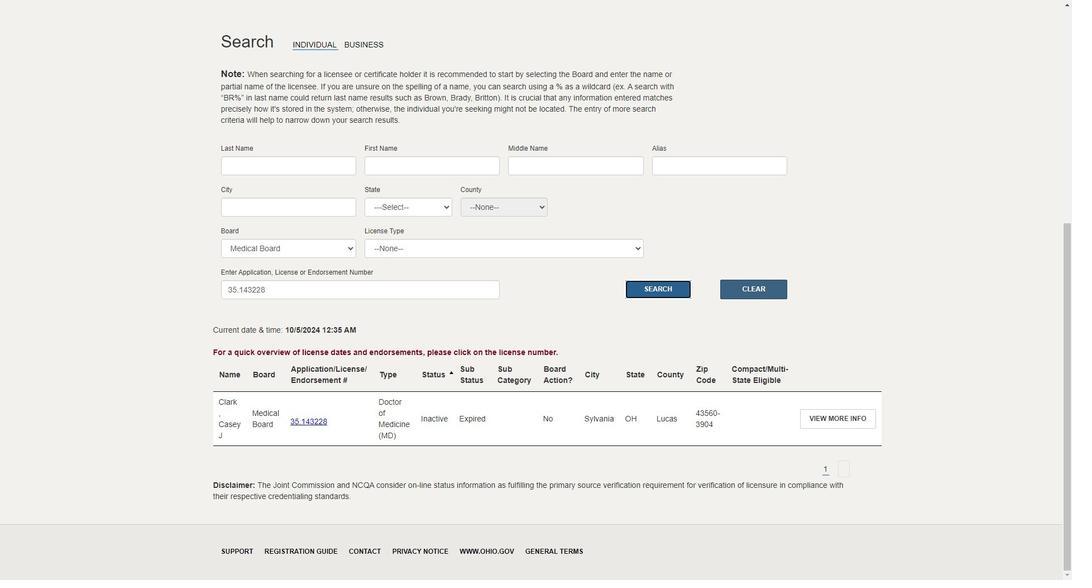 Task type: vqa. For each thing, say whether or not it's contained in the screenshot.
'NEW
no



Task type: locate. For each thing, give the bounding box(es) containing it.
None button
[[625, 280, 692, 300], [721, 280, 788, 300], [625, 280, 692, 300], [721, 280, 788, 300]]

2 row from the top
[[213, 392, 882, 446]]

county: activate to sort column ascending element
[[651, 358, 690, 392]]

1 row from the top
[[213, 358, 882, 392]]

state: activate to sort column ascending element
[[620, 358, 651, 392]]

None text field
[[365, 156, 500, 175]]

grid
[[213, 358, 882, 447]]

city: activate to sort column ascending element
[[579, 358, 620, 392]]

row
[[213, 358, 882, 392], [213, 392, 882, 446]]

status: activate to sort column descending element
[[416, 358, 454, 392]]

board: activate to sort column ascending element
[[247, 358, 285, 392]]

type: activate to sort column ascending element
[[373, 358, 416, 392]]

None text field
[[221, 156, 356, 175], [509, 156, 644, 175], [652, 156, 788, 175], [221, 198, 356, 217], [221, 281, 500, 300], [221, 156, 356, 175], [509, 156, 644, 175], [652, 156, 788, 175], [221, 198, 356, 217], [221, 281, 500, 300]]



Task type: describe. For each thing, give the bounding box(es) containing it.
&nbsp; element
[[795, 358, 882, 392]]

sub category: activate to sort column ascending element
[[491, 358, 538, 392]]

sub status: activate to sort column ascending element
[[454, 358, 491, 392]]

application/license/endorsement #: activate to sort column ascending element
[[285, 358, 373, 392]]

compact/multi-state eligible: activate to sort column ascending element
[[726, 358, 795, 392]]

zip code: activate to sort column ascending element
[[690, 358, 726, 392]]

name: activate to sort column ascending element
[[213, 358, 247, 392]]

board action?: activate to sort column ascending element
[[538, 358, 579, 392]]



